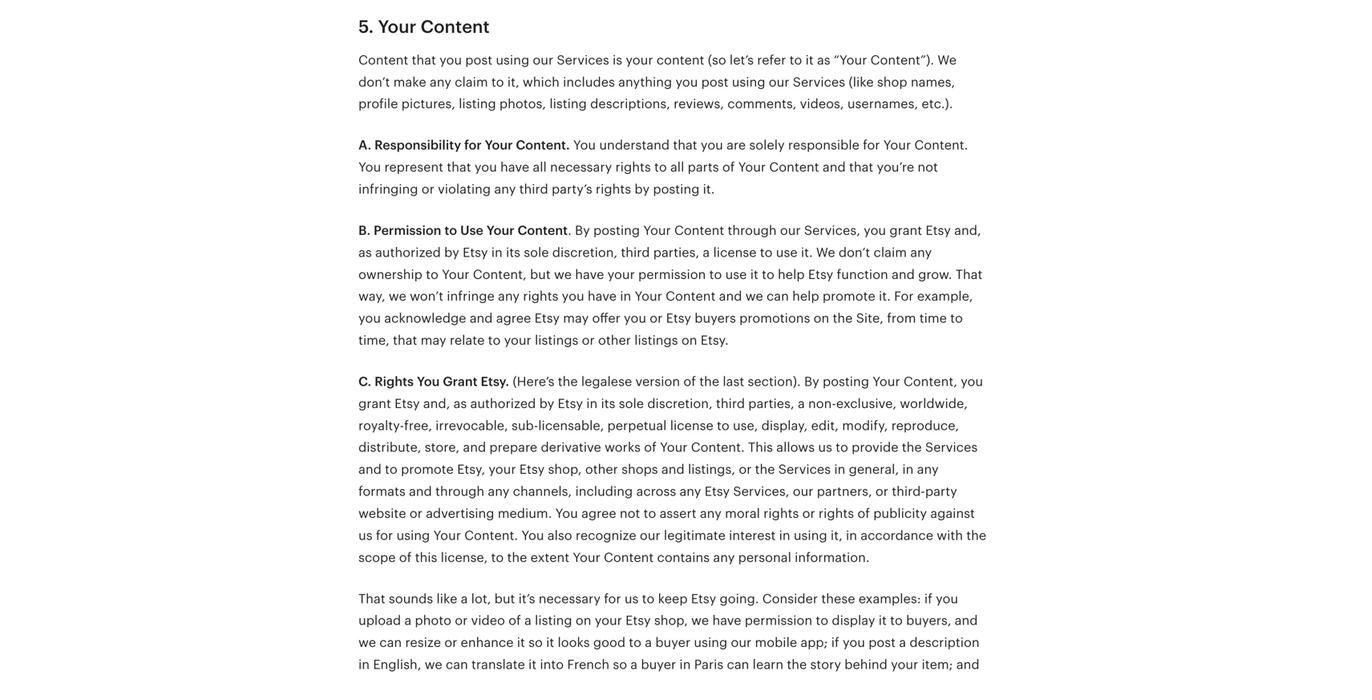 Task type: locate. For each thing, give the bounding box(es) containing it.
1 vertical spatial may
[[421, 333, 446, 348]]

0 horizontal spatial by
[[575, 223, 590, 238]]

claim
[[455, 75, 488, 89], [874, 245, 907, 260]]

0 horizontal spatial etsy.
[[481, 374, 509, 389]]

content, up "worldwide,"
[[904, 374, 957, 389]]

1 horizontal spatial content,
[[904, 374, 957, 389]]

authorized
[[375, 245, 441, 260], [470, 396, 536, 411]]

1 horizontal spatial authorized
[[470, 396, 536, 411]]

as left "your
[[817, 53, 831, 67]]

legitimate
[[664, 528, 726, 543]]

necessary inside that sounds like a lot, but it's necessary for us to keep etsy going. consider these examples: if you upload a photo or video of a listing on your etsy shop, we have permission to display it to buyers, and we can resize or enhance it so it looks good to a buyer using our mobile app; if you post a description in english, we can translate it into french so a buyer in paris can learn the story behind your item;
[[539, 592, 601, 606]]

1 vertical spatial content,
[[904, 374, 957, 389]]

behind
[[845, 658, 888, 672]]

shop, inside (here's the legalese version of the last section). by posting your content, you grant etsy and, as authorized by etsy in its sole discretion, third parties, a non-exclusive, worldwide, royalty-free, irrevocable, sub-licensable, perpetual license to use, display, edit, modify, reproduce, distribute, store, and prepare derivative works of your content. this allows us to provide the services and to promote etsy, your etsy shop, other shops and listings, or the services in general, in any formats and through any channels, including across any etsy services, our partners, or third-party website or advertising medium. you agree not to assert any moral rights or rights of publicity against us for using your content. you also recognize our legitimate interest in using it, in accordance with the scope of this license, to the extent your content contains any personal information.
[[548, 462, 582, 477]]

and up across in the bottom of the page
[[662, 462, 685, 477]]

0 vertical spatial promote
[[823, 289, 875, 304]]

services, inside (here's the legalese version of the last section). by posting your content, you grant etsy and, as authorized by etsy in its sole discretion, third parties, a non-exclusive, worldwide, royalty-free, irrevocable, sub-licensable, perpetual license to use, display, edit, modify, reproduce, distribute, store, and prepare derivative works of your content. this allows us to provide the services and to promote etsy, your etsy shop, other shops and listings, or the services in general, in any formats and through any channels, including across any etsy services, our partners, or third-party website or advertising medium. you agree not to assert any moral rights or rights of publicity against us for using your content. you also recognize our legitimate interest in using it, in accordance with the scope of this license, to the extent your content contains any personal information.
[[733, 484, 789, 499]]

1 horizontal spatial and,
[[954, 223, 981, 238]]

don't inside . by posting your content through our services, you grant etsy and, as authorized by etsy in its sole discretion, third parties, a license to use it. we don't claim any ownership to your content, but we have your permission to use it to help etsy function and grow. that way, we won't infringe any rights you have in your content and we can help promote it. for example, you acknowledge and agree etsy may offer you or etsy buyers promotions on the site, from time to time, that may relate to your listings or other listings on etsy.
[[839, 245, 870, 260]]

parties, down section).
[[748, 396, 794, 411]]

0 vertical spatial content,
[[473, 267, 527, 282]]

rights right infringe
[[523, 289, 558, 304]]

can down enhance
[[446, 658, 468, 672]]

1 vertical spatial sole
[[619, 396, 644, 411]]

it inside . by posting your content through our services, you grant etsy and, as authorized by etsy in its sole discretion, third parties, a license to use it. we don't claim any ownership to your content, but we have your permission to use it to help etsy function and grow. that way, we won't infringe any rights you have in your content and we can help promote it. for example, you acknowledge and agree etsy may offer you or etsy buyers promotions on the site, from time to time, that may relate to your listings or other listings on etsy.
[[750, 267, 758, 282]]

violating
[[438, 182, 491, 196]]

it, up photos,
[[507, 75, 519, 89]]

offer
[[592, 311, 621, 326]]

any inside you understand that you are solely responsible for your content. you represent that you have all necessary rights to all parts of your content and that you're not infringing or violating any third party's rights by posting it.
[[494, 182, 516, 196]]

. by posting your content through our services, you grant etsy and, as authorized by etsy in its sole discretion, third parties, a license to use it. we don't claim any ownership to your content, but we have your permission to use it to help etsy function and grow. that way, we won't infringe any rights you have in your content and we can help promote it. for example, you acknowledge and agree etsy may offer you or etsy buyers promotions on the site, from time to time, that may relate to your listings or other listings on etsy.
[[358, 223, 983, 348]]

0 horizontal spatial that
[[358, 592, 385, 606]]

1 horizontal spatial through
[[728, 223, 777, 238]]

0 vertical spatial if
[[925, 592, 933, 606]]

using
[[496, 53, 529, 67], [732, 75, 765, 89], [397, 528, 430, 543], [794, 528, 827, 543], [694, 636, 728, 650]]

upload
[[358, 614, 401, 628]]

0 horizontal spatial services,
[[733, 484, 789, 499]]

your
[[378, 17, 416, 37], [485, 138, 513, 152], [884, 138, 911, 152], [738, 160, 766, 174], [487, 223, 515, 238], [643, 223, 671, 238], [442, 267, 470, 282], [635, 289, 662, 304], [873, 374, 900, 389], [660, 440, 688, 455], [433, 528, 461, 543], [573, 550, 600, 565]]

0 horizontal spatial may
[[421, 333, 446, 348]]

1 horizontal spatial all
[[670, 160, 684, 174]]

not inside you understand that you are solely responsible for your content. you represent that you have all necessary rights to all parts of your content and that you're not infringing or violating any third party's rights by posting it.
[[918, 160, 938, 174]]

app;
[[801, 636, 828, 650]]

your inside content that you post using our services is your content (so let's refer to it as "your content"). we don't make any claim to it, which includes anything you post using our services (like shop names, profile pictures, listing photos, listing descriptions, reviews, comments, videos, usernames, etc.).
[[626, 53, 653, 67]]

1 horizontal spatial may
[[563, 311, 589, 326]]

a left lot,
[[461, 592, 468, 606]]

third
[[519, 182, 548, 196], [621, 245, 650, 260], [716, 396, 745, 411]]

0 horizontal spatial posting
[[593, 223, 640, 238]]

not inside (here's the legalese version of the last section). by posting your content, you grant etsy and, as authorized by etsy in its sole discretion, third parties, a non-exclusive, worldwide, royalty-free, irrevocable, sub-licensable, perpetual license to use, display, edit, modify, reproduce, distribute, store, and prepare derivative works of your content. this allows us to provide the services and to promote etsy, your etsy shop, other shops and listings, or the services in general, in any formats and through any channels, including across any etsy services, our partners, or third-party website or advertising medium. you agree not to assert any moral rights or rights of publicity against us for using your content. you also recognize our legitimate interest in using it, in accordance with the scope of this license, to the extent your content contains any personal information.
[[620, 506, 640, 521]]

1 vertical spatial grant
[[358, 396, 391, 411]]

agree inside . by posting your content through our services, you grant etsy and, as authorized by etsy in its sole discretion, third parties, a license to use it. we don't claim any ownership to your content, but we have your permission to use it to help etsy function and grow. that way, we won't infringe any rights you have in your content and we can help promote it. for example, you acknowledge and agree etsy may offer you or etsy buyers promotions on the site, from time to time, that may relate to your listings or other listings on etsy.
[[496, 311, 531, 326]]

posting down parts
[[653, 182, 700, 196]]

third inside (here's the legalese version of the last section). by posting your content, you grant etsy and, as authorized by etsy in its sole discretion, third parties, a non-exclusive, worldwide, royalty-free, irrevocable, sub-licensable, perpetual license to use, display, edit, modify, reproduce, distribute, store, and prepare derivative works of your content. this allows us to provide the services and to promote etsy, your etsy shop, other shops and listings, or the services in general, in any formats and through any channels, including across any etsy services, our partners, or third-party website or advertising medium. you agree not to assert any moral rights or rights of publicity against us for using your content. you also recognize our legitimate interest in using it, in accordance with the scope of this license, to the extent your content contains any personal information.
[[716, 396, 745, 411]]

consider
[[762, 592, 818, 606]]

grant inside . by posting your content through our services, you grant etsy and, as authorized by etsy in its sole discretion, third parties, a license to use it. we don't claim any ownership to your content, but we have your permission to use it to help etsy function and grow. that way, we won't infringe any rights you have in your content and we can help promote it. for example, you acknowledge and agree etsy may offer you or etsy buyers promotions on the site, from time to time, that may relate to your listings or other listings on etsy.
[[890, 223, 922, 238]]

all
[[533, 160, 547, 174], [670, 160, 684, 174]]

across
[[636, 484, 676, 499]]

sole inside . by posting your content through our services, you grant etsy and, as authorized by etsy in its sole discretion, third parties, a license to use it. we don't claim any ownership to your content, but we have your permission to use it to help etsy function and grow. that way, we won't infringe any rights you have in your content and we can help promote it. for example, you acknowledge and agree etsy may offer you or etsy buyers promotions on the site, from time to time, that may relate to your listings or other listings on etsy.
[[524, 245, 549, 260]]

authorized inside . by posting your content through our services, you grant etsy and, as authorized by etsy in its sole discretion, third parties, a license to use it. we don't claim any ownership to your content, but we have your permission to use it to help etsy function and grow. that way, we won't infringe any rights you have in your content and we can help promote it. for example, you acknowledge and agree etsy may offer you or etsy buyers promotions on the site, from time to time, that may relate to your listings or other listings on etsy.
[[375, 245, 441, 260]]

2 horizontal spatial it.
[[879, 289, 891, 304]]

modify,
[[842, 418, 888, 433]]

discretion, down "version"
[[647, 396, 713, 411]]

posting inside . by posting your content through our services, you grant etsy and, as authorized by etsy in its sole discretion, third parties, a license to use it. we don't claim any ownership to your content, but we have your permission to use it to help etsy function and grow. that way, we won't infringe any rights you have in your content and we can help promote it. for example, you acknowledge and agree etsy may offer you or etsy buyers promotions on the site, from time to time, that may relate to your listings or other listings on etsy.
[[593, 223, 640, 238]]

0 horizontal spatial post
[[465, 53, 492, 67]]

the
[[833, 311, 853, 326], [558, 374, 578, 389], [699, 374, 719, 389], [902, 440, 922, 455], [755, 462, 775, 477], [967, 528, 987, 543], [507, 550, 527, 565], [787, 658, 807, 672]]

0 horizontal spatial so
[[529, 636, 543, 650]]

agree up "(here's"
[[496, 311, 531, 326]]

party
[[925, 484, 957, 499]]

0 horizontal spatial claim
[[455, 75, 488, 89]]

it. down parts
[[703, 182, 715, 196]]

in down legalese
[[586, 396, 598, 411]]

it right refer
[[806, 53, 814, 67]]

you
[[573, 138, 596, 152], [358, 160, 381, 174], [417, 374, 440, 389], [555, 506, 578, 521], [522, 528, 544, 543]]

post up behind
[[869, 636, 896, 650]]

scope
[[358, 550, 396, 565]]

2 horizontal spatial as
[[817, 53, 831, 67]]

through
[[728, 223, 777, 238], [435, 484, 484, 499]]

irrevocable,
[[436, 418, 508, 433]]

you down way,
[[358, 311, 381, 326]]

1 horizontal spatial third
[[621, 245, 650, 260]]

other inside (here's the legalese version of the last section). by posting your content, you grant etsy and, as authorized by etsy in its sole discretion, third parties, a non-exclusive, worldwide, royalty-free, irrevocable, sub-licensable, perpetual license to use, display, edit, modify, reproduce, distribute, store, and prepare derivative works of your content. this allows us to provide the services and to promote etsy, your etsy shop, other shops and listings, or the services in general, in any formats and through any channels, including across any etsy services, our partners, or third-party website or advertising medium. you agree not to assert any moral rights or rights of publicity against us for using your content. you also recognize our legitimate interest in using it, in accordance with the scope of this license, to the extent your content contains any personal information.
[[585, 462, 618, 477]]

0 horizontal spatial all
[[533, 160, 547, 174]]

0 horizontal spatial its
[[506, 245, 520, 260]]

other up including
[[585, 462, 618, 477]]

and inside that sounds like a lot, but it's necessary for us to keep etsy going. consider these examples: if you upload a photo or video of a listing on your etsy shop, we have permission to display it to buyers, and we can resize or enhance it so it looks good to a buyer using our mobile app; if you post a description in english, we can translate it into french so a buyer in paris can learn the story behind your item;
[[955, 614, 978, 628]]

sole down "b. permission to use your content"
[[524, 245, 549, 260]]

that down acknowledge
[[393, 333, 417, 348]]

posting right '.'
[[593, 223, 640, 238]]

0 vertical spatial discretion,
[[552, 245, 618, 260]]

1 horizontal spatial parties,
[[748, 396, 794, 411]]

0 vertical spatial agree
[[496, 311, 531, 326]]

2 horizontal spatial posting
[[823, 374, 869, 389]]

a inside . by posting your content through our services, you grant etsy and, as authorized by etsy in its sole discretion, third parties, a license to use it. we don't claim any ownership to your content, but we have your permission to use it to help etsy function and grow. that way, we won't infringe any rights you have in your content and we can help promote it. for example, you acknowledge and agree etsy may offer you or etsy buyers promotions on the site, from time to time, that may relate to your listings or other listings on etsy.
[[703, 245, 710, 260]]

by down "b. permission to use your content"
[[444, 245, 459, 260]]

your inside (here's the legalese version of the last section). by posting your content, you grant etsy and, as authorized by etsy in its sole discretion, third parties, a non-exclusive, worldwide, royalty-free, irrevocable, sub-licensable, perpetual license to use, display, edit, modify, reproduce, distribute, store, and prepare derivative works of your content. this allows us to provide the services and to promote etsy, your etsy shop, other shops and listings, or the services in general, in any formats and through any channels, including across any etsy services, our partners, or third-party website or advertising medium. you agree not to assert any moral rights or rights of publicity against us for using your content. you also recognize our legitimate interest in using it, in accordance with the scope of this license, to the extent your content contains any personal information.
[[489, 462, 516, 477]]

post down 5. your content at top left
[[465, 53, 492, 67]]

content inside (here's the legalese version of the last section). by posting your content, you grant etsy and, as authorized by etsy in its sole discretion, third parties, a non-exclusive, worldwide, royalty-free, irrevocable, sub-licensable, perpetual license to use, display, edit, modify, reproduce, distribute, store, and prepare derivative works of your content. this allows us to provide the services and to promote etsy, your etsy shop, other shops and listings, or the services in general, in any formats and through any channels, including across any etsy services, our partners, or third-party website or advertising medium. you agree not to assert any moral rights or rights of publicity against us for using your content. you also recognize our legitimate interest in using it, in accordance with the scope of this license, to the extent your content contains any personal information.
[[604, 550, 654, 565]]

buyer
[[655, 636, 691, 650], [641, 658, 676, 672]]

description
[[910, 636, 980, 650]]

grant
[[890, 223, 922, 238], [358, 396, 391, 411]]

1 vertical spatial by
[[804, 374, 819, 389]]

translate
[[472, 658, 525, 672]]

descriptions,
[[590, 97, 670, 111]]

it's
[[519, 592, 535, 606]]

or down represent
[[422, 182, 434, 196]]

make
[[393, 75, 426, 89]]

version
[[636, 374, 680, 389]]

it up translate
[[517, 636, 525, 650]]

c.
[[358, 374, 371, 389]]

parties, up buyers
[[653, 245, 699, 260]]

and up description
[[955, 614, 978, 628]]

0 horizontal spatial by
[[444, 245, 459, 260]]

channels,
[[513, 484, 572, 499]]

1 listings from the left
[[535, 333, 579, 348]]

but
[[530, 267, 551, 282], [494, 592, 515, 606]]

1 vertical spatial it,
[[831, 528, 843, 543]]

1 vertical spatial that
[[358, 592, 385, 606]]

0 horizontal spatial on
[[576, 614, 591, 628]]

1 vertical spatial on
[[682, 333, 697, 348]]

your down prepare
[[489, 462, 516, 477]]

posting inside you understand that you are solely responsible for your content. you represent that you have all necessary rights to all parts of your content and that you're not infringing or violating any third party's rights by posting it.
[[653, 182, 700, 196]]

1 vertical spatial we
[[816, 245, 835, 260]]

that inside that sounds like a lot, but it's necessary for us to keep etsy going. consider these examples: if you upload a photo or video of a listing on your etsy shop, we have permission to display it to buyers, and we can resize or enhance it so it looks good to a buyer using our mobile app; if you post a description in english, we can translate it into french so a buyer in paris can learn the story behind your item;
[[358, 592, 385, 606]]

1 horizontal spatial it.
[[801, 245, 813, 260]]

it up into
[[546, 636, 554, 650]]

may left offer
[[563, 311, 589, 326]]

0 vertical spatial help
[[778, 267, 805, 282]]

promote inside (here's the legalese version of the last section). by posting your content, you grant etsy and, as authorized by etsy in its sole discretion, third parties, a non-exclusive, worldwide, royalty-free, irrevocable, sub-licensable, perpetual license to use, display, edit, modify, reproduce, distribute, store, and prepare derivative works of your content. this allows us to provide the services and to promote etsy, your etsy shop, other shops and listings, or the services in general, in any formats and through any channels, including across any etsy services, our partners, or third-party website or advertising medium. you agree not to assert any moral rights or rights of publicity against us for using your content. you also recognize our legitimate interest in using it, in accordance with the scope of this license, to the extent your content contains any personal information.
[[401, 462, 454, 477]]

us left keep at the bottom of page
[[625, 592, 639, 606]]

not
[[918, 160, 938, 174], [620, 506, 640, 521]]

but inside that sounds like a lot, but it's necessary for us to keep etsy going. consider these examples: if you upload a photo or video of a listing on your etsy shop, we have permission to display it to buyers, and we can resize or enhance it so it looks good to a buyer using our mobile app; if you post a description in english, we can translate it into french so a buyer in paris can learn the story behind your item;
[[494, 592, 515, 606]]

we
[[554, 267, 572, 282], [389, 289, 406, 304], [746, 289, 763, 304], [691, 614, 709, 628], [358, 636, 376, 650], [425, 658, 442, 672]]

our
[[533, 53, 553, 67], [769, 75, 790, 89], [780, 223, 801, 238], [793, 484, 814, 499], [640, 528, 661, 543], [731, 636, 752, 650]]

buyers,
[[906, 614, 951, 628]]

it, inside (here's the legalese version of the last section). by posting your content, you grant etsy and, as authorized by etsy in its sole discretion, third parties, a non-exclusive, worldwide, royalty-free, irrevocable, sub-licensable, perpetual license to use, display, edit, modify, reproduce, distribute, store, and prepare derivative works of your content. this allows us to provide the services and to promote etsy, your etsy shop, other shops and listings, or the services in general, in any formats and through any channels, including across any etsy services, our partners, or third-party website or advertising medium. you agree not to assert any moral rights or rights of publicity against us for using your content. you also recognize our legitimate interest in using it, in accordance with the scope of this license, to the extent your content contains any personal information.
[[831, 528, 843, 543]]

third inside you understand that you are solely responsible for your content. you represent that you have all necessary rights to all parts of your content and that you're not infringing or violating any third party's rights by posting it.
[[519, 182, 548, 196]]

the inside that sounds like a lot, but it's necessary for us to keep etsy going. consider these examples: if you upload a photo or video of a listing on your etsy shop, we have permission to display it to buyers, and we can resize or enhance it so it looks good to a buyer using our mobile app; if you post a description in english, we can translate it into french so a buyer in paris can learn the story behind your item;
[[787, 658, 807, 672]]

rights inside . by posting your content through our services, you grant etsy and, as authorized by etsy in its sole discretion, third parties, a license to use it. we don't claim any ownership to your content, but we have your permission to use it to help etsy function and grow. that way, we won't infringe any rights you have in your content and we can help promote it. for example, you acknowledge and agree etsy may offer you or etsy buyers promotions on the site, from time to time, that may relate to your listings or other listings on etsy.
[[523, 289, 558, 304]]

it, up information.
[[831, 528, 843, 543]]

1 horizontal spatial not
[[918, 160, 938, 174]]

2 horizontal spatial post
[[869, 636, 896, 650]]

it. up promotions
[[801, 245, 813, 260]]

0 vertical spatial grant
[[890, 223, 922, 238]]

if up buyers,
[[925, 592, 933, 606]]

to inside you understand that you are solely responsible for your content. you represent that you have all necessary rights to all parts of your content and that you're not infringing or violating any third party's rights by posting it.
[[654, 160, 667, 174]]

0 horizontal spatial it.
[[703, 182, 715, 196]]

all left parts
[[670, 160, 684, 174]]

services down reproduce,
[[925, 440, 978, 455]]

1 vertical spatial don't
[[839, 245, 870, 260]]

5. your content
[[358, 17, 490, 37]]

necessary right it's
[[539, 592, 601, 606]]

content inside content that you post using our services is your content (so let's refer to it as "your content"). we don't make any claim to it, which includes anything you post using our services (like shop names, profile pictures, listing photos, listing descriptions, reviews, comments, videos, usernames, etc.).
[[358, 53, 408, 67]]

going.
[[720, 592, 759, 606]]

0 vertical spatial other
[[598, 333, 631, 348]]

permission
[[374, 223, 441, 238]]

necessary inside you understand that you are solely responsible for your content. you represent that you have all necessary rights to all parts of your content and that you're not infringing or violating any third party's rights by posting it.
[[550, 160, 612, 174]]

time,
[[358, 333, 390, 348]]

as inside . by posting your content through our services, you grant etsy and, as authorized by etsy in its sole discretion, third parties, a license to use it. we don't claim any ownership to your content, but we have your permission to use it to help etsy function and grow. that way, we won't infringe any rights you have in your content and we can help promote it. for example, you acknowledge and agree etsy may offer you or etsy buyers promotions on the site, from time to time, that may relate to your listings or other listings on etsy.
[[358, 245, 372, 260]]

on
[[814, 311, 829, 326], [682, 333, 697, 348], [576, 614, 591, 628]]

examples:
[[859, 592, 921, 606]]

1 vertical spatial authorized
[[470, 396, 536, 411]]

if
[[925, 592, 933, 606], [831, 636, 839, 650]]

if right "app;"
[[831, 636, 839, 650]]

solely
[[749, 138, 785, 152]]

a down it's
[[524, 614, 532, 628]]

its down "b. permission to use your content"
[[506, 245, 520, 260]]

parties, inside . by posting your content through our services, you grant etsy and, as authorized by etsy in its sole discretion, third parties, a license to use it. we don't claim any ownership to your content, but we have your permission to use it to help etsy function and grow. that way, we won't infringe any rights you have in your content and we can help promote it. for example, you acknowledge and agree etsy may offer you or etsy buyers promotions on the site, from time to time, that may relate to your listings or other listings on etsy.
[[653, 245, 699, 260]]

0 horizontal spatial through
[[435, 484, 484, 499]]

its
[[506, 245, 520, 260], [601, 396, 616, 411]]

rights
[[375, 374, 414, 389]]

and,
[[954, 223, 981, 238], [423, 396, 450, 411]]

license inside . by posting your content through our services, you grant etsy and, as authorized by etsy in its sole discretion, third parties, a license to use it. we don't claim any ownership to your content, but we have your permission to use it to help etsy function and grow. that way, we won't infringe any rights you have in your content and we can help promote it. for example, you acknowledge and agree etsy may offer you or etsy buyers promotions on the site, from time to time, that may relate to your listings or other listings on etsy.
[[713, 245, 757, 260]]

license inside (here's the legalese version of the last section). by posting your content, you grant etsy and, as authorized by etsy in its sole discretion, third parties, a non-exclusive, worldwide, royalty-free, irrevocable, sub-licensable, perpetual license to use, display, edit, modify, reproduce, distribute, store, and prepare derivative works of your content. this allows us to provide the services and to promote etsy, your etsy shop, other shops and listings, or the services in general, in any formats and through any channels, including across any etsy services, our partners, or third-party website or advertising medium. you agree not to assert any moral rights or rights of publicity against us for using your content. you also recognize our legitimate interest in using it, in accordance with the scope of this license, to the extent your content contains any personal information.
[[670, 418, 714, 433]]

and up buyers
[[719, 289, 742, 304]]

listings up "version"
[[634, 333, 678, 348]]

etsy. inside . by posting your content through our services, you grant etsy and, as authorized by etsy in its sole discretion, third parties, a license to use it. we don't claim any ownership to your content, but we have your permission to use it to help etsy function and grow. that way, we won't infringe any rights you have in your content and we can help promote it. for example, you acknowledge and agree etsy may offer you or etsy buyers promotions on the site, from time to time, that may relate to your listings or other listings on etsy.
[[701, 333, 729, 348]]

1 vertical spatial by
[[444, 245, 459, 260]]

1 horizontal spatial it,
[[831, 528, 843, 543]]

any up assert
[[680, 484, 701, 499]]

allows
[[776, 440, 815, 455]]

display,
[[762, 418, 808, 433]]

0 vertical spatial its
[[506, 245, 520, 260]]

content
[[421, 17, 490, 37], [358, 53, 408, 67], [769, 160, 819, 174], [518, 223, 568, 238], [674, 223, 724, 238], [666, 289, 716, 304], [604, 550, 654, 565]]

0 horizontal spatial agree
[[496, 311, 531, 326]]

0 horizontal spatial authorized
[[375, 245, 441, 260]]

of down partners,
[[858, 506, 870, 521]]

1 vertical spatial not
[[620, 506, 640, 521]]

0 vertical spatial permission
[[638, 267, 706, 282]]

other inside . by posting your content through our services, you grant etsy and, as authorized by etsy in its sole discretion, third parties, a license to use it. we don't claim any ownership to your content, but we have your permission to use it to help etsy function and grow. that way, we won't infringe any rights you have in your content and we can help promote it. for example, you acknowledge and agree etsy may offer you or etsy buyers promotions on the site, from time to time, that may relate to your listings or other listings on etsy.
[[598, 333, 631, 348]]

discretion, inside (here's the legalese version of the last section). by posting your content, you grant etsy and, as authorized by etsy in its sole discretion, third parties, a non-exclusive, worldwide, royalty-free, irrevocable, sub-licensable, perpetual license to use, display, edit, modify, reproduce, distribute, store, and prepare derivative works of your content. this allows us to provide the services and to promote etsy, your etsy shop, other shops and listings, or the services in general, in any formats and through any channels, including across any etsy services, our partners, or third-party website or advertising medium. you agree not to assert any moral rights or rights of publicity against us for using your content. you also recognize our legitimate interest in using it, in accordance with the scope of this license, to the extent your content contains any personal information.
[[647, 396, 713, 411]]

licensable,
[[538, 418, 604, 433]]

us
[[818, 440, 832, 455], [358, 528, 373, 543], [625, 592, 639, 606]]

listings up "(here's"
[[535, 333, 579, 348]]

you up "worldwide,"
[[961, 374, 983, 389]]

or inside you understand that you are solely responsible for your content. you represent that you have all necessary rights to all parts of your content and that you're not infringing or violating any third party's rights by posting it.
[[422, 182, 434, 196]]

are
[[727, 138, 746, 152]]

grow.
[[918, 267, 952, 282]]

it. inside you understand that you are solely responsible for your content. you represent that you have all necessary rights to all parts of your content and that you're not infringing or violating any third party's rights by posting it.
[[703, 182, 715, 196]]

a left non-
[[798, 396, 805, 411]]

0 horizontal spatial shop,
[[548, 462, 582, 477]]

2 horizontal spatial on
[[814, 311, 829, 326]]

its inside . by posting your content through our services, you grant etsy and, as authorized by etsy in its sole discretion, third parties, a license to use it. we don't claim any ownership to your content, but we have your permission to use it to help etsy function and grow. that way, we won't infringe any rights you have in your content and we can help promote it. for example, you acknowledge and agree etsy may offer you or etsy buyers promotions on the site, from time to time, that may relate to your listings or other listings on etsy.
[[506, 245, 520, 260]]

content inside you understand that you are solely responsible for your content. you represent that you have all necessary rights to all parts of your content and that you're not infringing or violating any third party's rights by posting it.
[[769, 160, 819, 174]]

1 horizontal spatial grant
[[890, 223, 922, 238]]

1 vertical spatial but
[[494, 592, 515, 606]]

1 horizontal spatial discretion,
[[647, 396, 713, 411]]

promote down 'function'
[[823, 289, 875, 304]]

resize
[[405, 636, 441, 650]]

shop, down keep at the bottom of page
[[654, 614, 688, 628]]

and inside you understand that you are solely responsible for your content. you represent that you have all necessary rights to all parts of your content and that you're not infringing or violating any third party's rights by posting it.
[[823, 160, 846, 174]]

0 vertical spatial use
[[776, 245, 798, 260]]

as down "grant"
[[454, 396, 467, 411]]

in up personal
[[779, 528, 790, 543]]

1 vertical spatial buyer
[[641, 658, 676, 672]]

by up non-
[[804, 374, 819, 389]]

it inside content that you post using our services is your content (so let's refer to it as "your content"). we don't make any claim to it, which includes anything you post using our services (like shop names, profile pictures, listing photos, listing descriptions, reviews, comments, videos, usernames, etc.).
[[806, 53, 814, 67]]

0 horizontal spatial third
[[519, 182, 548, 196]]

1 vertical spatial agree
[[581, 506, 616, 521]]

permission inside . by posting your content through our services, you grant etsy and, as authorized by etsy in its sole discretion, third parties, a license to use it. we don't claim any ownership to your content, but we have your permission to use it to help etsy function and grow. that way, we won't infringe any rights you have in your content and we can help promote it. for example, you acknowledge and agree etsy may offer you or etsy buyers promotions on the site, from time to time, that may relate to your listings or other listings on etsy.
[[638, 267, 706, 282]]

of up the "shops"
[[644, 440, 657, 455]]

1 vertical spatial post
[[701, 75, 729, 89]]

services up videos,
[[793, 75, 845, 89]]

agree inside (here's the legalese version of the last section). by posting your content, you grant etsy and, as authorized by etsy in its sole discretion, third parties, a non-exclusive, worldwide, royalty-free, irrevocable, sub-licensable, perpetual license to use, display, edit, modify, reproduce, distribute, store, and prepare derivative works of your content. this allows us to provide the services and to promote etsy, your etsy shop, other shops and listings, or the services in general, in any formats and through any channels, including across any etsy services, our partners, or third-party website or advertising medium. you agree not to assert any moral rights or rights of publicity against us for using your content. you also recognize our legitimate interest in using it, in accordance with the scope of this license, to the extent your content contains any personal information.
[[581, 506, 616, 521]]

0 vertical spatial authorized
[[375, 245, 441, 260]]

0 horizontal spatial use
[[725, 267, 747, 282]]

2 vertical spatial by
[[539, 396, 554, 411]]

2 horizontal spatial us
[[818, 440, 832, 455]]

0 horizontal spatial us
[[358, 528, 373, 543]]

1 horizontal spatial listings
[[634, 333, 678, 348]]

by
[[575, 223, 590, 238], [804, 374, 819, 389]]

that inside content that you post using our services is your content (so let's refer to it as "your content"). we don't make any claim to it, which includes anything you post using our services (like shop names, profile pictures, listing photos, listing descriptions, reviews, comments, videos, usernames, etc.).
[[412, 53, 436, 67]]

item;
[[922, 658, 953, 672]]

1 horizontal spatial that
[[956, 267, 983, 282]]

1 horizontal spatial don't
[[839, 245, 870, 260]]

0 horizontal spatial not
[[620, 506, 640, 521]]

1 horizontal spatial us
[[625, 592, 639, 606]]

0 vertical spatial don't
[[358, 75, 390, 89]]

by down "(here's"
[[539, 396, 554, 411]]

on right promotions
[[814, 311, 829, 326]]

discretion, inside . by posting your content through our services, you grant etsy and, as authorized by etsy in its sole discretion, third parties, a license to use it. we don't claim any ownership to your content, but we have your permission to use it to help etsy function and grow. that way, we won't infringe any rights you have in your content and we can help promote it. for example, you acknowledge and agree etsy may offer you or etsy buyers promotions on the site, from time to time, that may relate to your listings or other listings on etsy.
[[552, 245, 618, 260]]

necessary up party's
[[550, 160, 612, 174]]

sole up perpetual
[[619, 396, 644, 411]]

"your
[[834, 53, 867, 67]]

other down offer
[[598, 333, 631, 348]]

perpetual
[[607, 418, 667, 433]]

don't up 'function'
[[839, 245, 870, 260]]

use up buyers
[[725, 267, 747, 282]]

1 horizontal spatial sole
[[619, 396, 644, 411]]

0 horizontal spatial but
[[494, 592, 515, 606]]

content. down the etc.).
[[915, 138, 968, 152]]

permission up buyers
[[638, 267, 706, 282]]

reviews,
[[674, 97, 724, 111]]

1 horizontal spatial if
[[925, 592, 933, 606]]

buyer left paris
[[641, 658, 676, 672]]

edit,
[[811, 418, 839, 433]]

us inside that sounds like a lot, but it's necessary for us to keep etsy going. consider these examples: if you upload a photo or video of a listing on your etsy shop, we have permission to display it to buyers, and we can resize or enhance it so it looks good to a buyer using our mobile app; if you post a description in english, we can translate it into french so a buyer in paris can learn the story behind your item;
[[625, 592, 639, 606]]

so down good at bottom left
[[613, 658, 627, 672]]

1 horizontal spatial as
[[454, 396, 467, 411]]

reproduce,
[[891, 418, 959, 433]]

0 vertical spatial that
[[956, 267, 983, 282]]

0 vertical spatial and,
[[954, 223, 981, 238]]

of inside that sounds like a lot, but it's necessary for us to keep etsy going. consider these examples: if you upload a photo or video of a listing on your etsy shop, we have permission to display it to buyers, and we can resize or enhance it so it looks good to a buyer using our mobile app; if you post a description in english, we can translate it into french so a buyer in paris can learn the story behind your item;
[[509, 614, 521, 628]]

1 horizontal spatial posting
[[653, 182, 700, 196]]

in up offer
[[620, 289, 631, 304]]

any down interest on the right of the page
[[713, 550, 735, 565]]

post
[[465, 53, 492, 67], [701, 75, 729, 89], [869, 636, 896, 650]]

1 horizontal spatial but
[[530, 267, 551, 282]]

license
[[713, 245, 757, 260], [670, 418, 714, 433]]

party's
[[552, 182, 592, 196]]

for down website
[[376, 528, 393, 543]]

listing down includes
[[550, 97, 587, 111]]

any up medium.
[[488, 484, 510, 499]]

permission
[[638, 267, 706, 282], [745, 614, 812, 628]]

0 horizontal spatial grant
[[358, 396, 391, 411]]

us down the edit, at the right bottom of page
[[818, 440, 832, 455]]

services
[[557, 53, 609, 67], [793, 75, 845, 89], [925, 440, 978, 455], [779, 462, 831, 477]]

etsy. down buyers
[[701, 333, 729, 348]]

that inside . by posting your content through our services, you grant etsy and, as authorized by etsy in its sole discretion, third parties, a license to use it. we don't claim any ownership to your content, but we have your permission to use it to help etsy function and grow. that way, we won't infringe any rights you have in your content and we can help promote it. for example, you acknowledge and agree etsy may offer you or etsy buyers promotions on the site, from time to time, that may relate to your listings or other listings on etsy.
[[393, 333, 417, 348]]

0 vertical spatial by
[[635, 182, 650, 196]]

shop, inside that sounds like a lot, but it's necessary for us to keep etsy going. consider these examples: if you upload a photo or video of a listing on your etsy shop, we have permission to display it to buyers, and we can resize or enhance it so it looks good to a buyer using our mobile app; if you post a description in english, we can translate it into french so a buyer in paris can learn the story behind your item;
[[654, 614, 688, 628]]

free,
[[404, 418, 432, 433]]

videos,
[[800, 97, 844, 111]]

any up the pictures,
[[430, 75, 451, 89]]

0 horizontal spatial listings
[[535, 333, 579, 348]]

posting
[[653, 182, 700, 196], [593, 223, 640, 238], [823, 374, 869, 389]]

you understand that you are solely responsible for your content. you represent that you have all necessary rights to all parts of your content and that you're not infringing or violating any third party's rights by posting it.
[[358, 138, 968, 196]]

1 vertical spatial and,
[[423, 396, 450, 411]]

listings,
[[688, 462, 735, 477]]

0 vertical spatial necessary
[[550, 160, 612, 174]]

in left paris
[[680, 658, 691, 672]]

information.
[[795, 550, 870, 565]]

sounds
[[389, 592, 433, 606]]

0 horizontal spatial as
[[358, 245, 372, 260]]

1 horizontal spatial agree
[[581, 506, 616, 521]]

like
[[437, 592, 457, 606]]

0 vertical spatial shop,
[[548, 462, 582, 477]]

authorized down 'permission'
[[375, 245, 441, 260]]

content.
[[516, 138, 570, 152], [915, 138, 968, 152], [691, 440, 745, 455], [464, 528, 518, 543]]

you inside (here's the legalese version of the last section). by posting your content, you grant etsy and, as authorized by etsy in its sole discretion, third parties, a non-exclusive, worldwide, royalty-free, irrevocable, sub-licensable, perpetual license to use, display, edit, modify, reproduce, distribute, store, and prepare derivative works of your content. this allows us to provide the services and to promote etsy, your etsy shop, other shops and listings, or the services in general, in any formats and through any channels, including across any etsy services, our partners, or third-party website or advertising medium. you agree not to assert any moral rights or rights of publicity against us for using your content. you also recognize our legitimate interest in using it, in accordance with the scope of this license, to the extent your content contains any personal information.
[[961, 374, 983, 389]]

0 horizontal spatial parties,
[[653, 245, 699, 260]]



Task type: vqa. For each thing, say whether or not it's contained in the screenshot.
Home Favorites LINK
no



Task type: describe. For each thing, give the bounding box(es) containing it.
from
[[887, 311, 916, 326]]

you up parts
[[701, 138, 723, 152]]

(here's the legalese version of the last section). by posting your content, you grant etsy and, as authorized by etsy in its sole discretion, third parties, a non-exclusive, worldwide, royalty-free, irrevocable, sub-licensable, perpetual license to use, display, edit, modify, reproduce, distribute, store, and prepare derivative works of your content. this allows us to provide the services and to promote etsy, your etsy shop, other shops and listings, or the services in general, in any formats and through any channels, including across any etsy services, our partners, or third-party website or advertising medium. you agree not to assert any moral rights or rights of publicity against us for using your content. you also recognize our legitimate interest in using it, in accordance with the scope of this license, to the extent your content contains any personal information.
[[358, 374, 987, 565]]

that sounds like a lot, but it's necessary for us to keep etsy going. consider these examples: if you upload a photo or video of a listing on your etsy shop, we have permission to display it to buyers, and we can resize or enhance it so it looks good to a buyer using our mobile app; if you post a description in english, we can translate it into french so a buyer in paris can learn the story behind your item; 
[[358, 592, 989, 679]]

mobile
[[755, 636, 797, 650]]

post inside that sounds like a lot, but it's necessary for us to keep etsy going. consider these examples: if you upload a photo or video of a listing on your etsy shop, we have permission to display it to buyers, and we can resize or enhance it so it looks good to a buyer using our mobile app; if you post a description in english, we can translate it into french so a buyer in paris can learn the story behind your item;
[[869, 636, 896, 650]]

1 all from the left
[[533, 160, 547, 174]]

works
[[605, 440, 641, 455]]

exclusive,
[[836, 396, 897, 411]]

advertising
[[426, 506, 494, 521]]

paris
[[694, 658, 724, 672]]

claim inside . by posting your content through our services, you grant etsy and, as authorized by etsy in its sole discretion, third parties, a license to use it. we don't claim any ownership to your content, but we have your permission to use it to help etsy function and grow. that way, we won't infringe any rights you have in your content and we can help promote it. for example, you acknowledge and agree etsy may offer you or etsy buyers promotions on the site, from time to time, that may relate to your listings or other listings on etsy.
[[874, 245, 907, 260]]

0 vertical spatial post
[[465, 53, 492, 67]]

it, inside content that you post using our services is your content (so let's refer to it as "your content"). we don't make any claim to it, which includes anything you post using our services (like shop names, profile pictures, listing photos, listing descriptions, reviews, comments, videos, usernames, etc.).
[[507, 75, 519, 89]]

1 vertical spatial etsy.
[[481, 374, 509, 389]]

you down medium.
[[522, 528, 544, 543]]

grant
[[443, 374, 478, 389]]

you right offer
[[624, 311, 646, 326]]

a inside (here's the legalese version of the last section). by posting your content, you grant etsy and, as authorized by etsy in its sole discretion, third parties, a non-exclusive, worldwide, royalty-free, irrevocable, sub-licensable, perpetual license to use, display, edit, modify, reproduce, distribute, store, and prepare derivative works of your content. this allows us to provide the services and to promote etsy, your etsy shop, other shops and listings, or the services in general, in any formats and through any channels, including across any etsy services, our partners, or third-party website or advertising medium. you agree not to assert any moral rights or rights of publicity against us for using your content. you also recognize our legitimate interest in using it, in accordance with the scope of this license, to the extent your content contains any personal information.
[[798, 396, 805, 411]]

legalese
[[581, 374, 632, 389]]

this
[[415, 550, 437, 565]]

or right website
[[410, 506, 422, 521]]

interest
[[729, 528, 776, 543]]

by inside (here's the legalese version of the last section). by posting your content, you grant etsy and, as authorized by etsy in its sole discretion, third parties, a non-exclusive, worldwide, royalty-free, irrevocable, sub-licensable, perpetual license to use, display, edit, modify, reproduce, distribute, store, and prepare derivative works of your content. this allows us to provide the services and to promote etsy, your etsy shop, other shops and listings, or the services in general, in any formats and through any channels, including across any etsy services, our partners, or third-party website or advertising medium. you agree not to assert any moral rights or rights of publicity against us for using your content. you also recognize our legitimate interest in using it, in accordance with the scope of this license, to the extent your content contains any personal information.
[[804, 374, 819, 389]]

content. down photos,
[[516, 138, 570, 152]]

good
[[593, 636, 626, 650]]

contains
[[657, 550, 710, 565]]

it down examples:
[[879, 614, 887, 628]]

infringing
[[358, 182, 418, 196]]

we inside content that you post using our services is your content (so let's refer to it as "your content"). we don't make any claim to it, which includes anything you post using our services (like shop names, profile pictures, listing photos, listing descriptions, reviews, comments, videos, usernames, etc.).
[[938, 53, 957, 67]]

infringe
[[447, 289, 495, 304]]

a right good at bottom left
[[645, 636, 652, 650]]

you up violating
[[475, 160, 497, 174]]

using inside that sounds like a lot, but it's necessary for us to keep etsy going. consider these examples: if you upload a photo or video of a listing on your etsy shop, we have permission to display it to buyers, and we can resize or enhance it so it looks good to a buyer using our mobile app; if you post a description in english, we can translate it into french so a buyer in paris can learn the story behind your item;
[[694, 636, 728, 650]]

rights right party's
[[596, 182, 631, 196]]

your up good at bottom left
[[595, 614, 622, 628]]

prepare
[[490, 440, 537, 455]]

on inside that sounds like a lot, but it's necessary for us to keep etsy going. consider these examples: if you upload a photo or video of a listing on your etsy shop, we have permission to display it to buyers, and we can resize or enhance it so it looks good to a buyer using our mobile app; if you post a description in english, we can translate it into french so a buyer in paris can learn the story behind your item;
[[576, 614, 591, 628]]

2 all from the left
[[670, 160, 684, 174]]

website
[[358, 506, 406, 521]]

english,
[[373, 658, 421, 672]]

1 vertical spatial it.
[[801, 245, 813, 260]]

our inside that sounds like a lot, but it's necessary for us to keep etsy going. consider these examples: if you upload a photo or video of a listing on your etsy shop, we have permission to display it to buyers, and we can resize or enhance it so it looks good to a buyer using our mobile app; if you post a description in english, we can translate it into french so a buyer in paris can learn the story behind your item;
[[731, 636, 752, 650]]

that inside . by posting your content through our services, you grant etsy and, as authorized by etsy in its sole discretion, third parties, a license to use it. we don't claim any ownership to your content, but we have your permission to use it to help etsy function and grow. that way, we won't infringe any rights you have in your content and we can help promote it. for example, you acknowledge and agree etsy may offer you or etsy buyers promotions on the site, from time to time, that may relate to your listings or other listings on etsy.
[[956, 267, 983, 282]]

function
[[837, 267, 888, 282]]

assert
[[660, 506, 697, 521]]

worldwide,
[[900, 396, 968, 411]]

that left the you're
[[849, 160, 874, 174]]

(here's
[[513, 374, 555, 389]]

use
[[460, 223, 483, 238]]

0 vertical spatial us
[[818, 440, 832, 455]]

site,
[[856, 311, 884, 326]]

anything
[[618, 75, 672, 89]]

content that you post using our services is your content (so let's refer to it as "your content"). we don't make any claim to it, which includes anything you post using our services (like shop names, profile pictures, listing photos, listing descriptions, reviews, comments, videos, usernames, etc.).
[[358, 53, 957, 111]]

enhance
[[461, 636, 514, 650]]

any up grow.
[[910, 245, 932, 260]]

in left english,
[[358, 658, 370, 672]]

but inside . by posting your content through our services, you grant etsy and, as authorized by etsy in its sole discretion, third parties, a license to use it. we don't claim any ownership to your content, but we have your permission to use it to help etsy function and grow. that way, we won't infringe any rights you have in your content and we can help promote it. for example, you acknowledge and agree etsy may offer you or etsy buyers promotions on the site, from time to time, that may relate to your listings or other listings on etsy.
[[530, 267, 551, 282]]

derivative
[[541, 440, 601, 455]]

for inside you understand that you are solely responsible for your content. you represent that you have all necessary rights to all parts of your content and that you're not infringing or violating any third party's rights by posting it.
[[863, 138, 880, 152]]

b. permission to use your content
[[358, 223, 568, 238]]

which
[[523, 75, 560, 89]]

services, inside . by posting your content through our services, you grant etsy and, as authorized by etsy in its sole discretion, third parties, a license to use it. we don't claim any ownership to your content, but we have your permission to use it to help etsy function and grow. that way, we won't infringe any rights you have in your content and we can help promote it. for example, you acknowledge and agree etsy may offer you or etsy buyers promotions on the site, from time to time, that may relate to your listings or other listings on etsy.
[[804, 223, 860, 238]]

0 vertical spatial so
[[529, 636, 543, 650]]

in down "b. permission to use your content"
[[491, 245, 503, 260]]

content
[[657, 53, 705, 67]]

a.
[[358, 138, 371, 152]]

don't inside content that you post using our services is your content (so let's refer to it as "your content"). we don't make any claim to it, which includes anything you post using our services (like shop names, profile pictures, listing photos, listing descriptions, reviews, comments, videos, usernames, etc.).
[[358, 75, 390, 89]]

1 horizontal spatial post
[[701, 75, 729, 89]]

5.
[[358, 17, 374, 37]]

includes
[[563, 75, 615, 89]]

or down like
[[455, 614, 468, 628]]

the down this
[[755, 462, 775, 477]]

.
[[568, 223, 572, 238]]

and up formats
[[358, 462, 382, 477]]

story
[[810, 658, 841, 672]]

the left "extent"
[[507, 550, 527, 565]]

content. inside you understand that you are solely responsible for your content. you represent that you have all necessary rights to all parts of your content and that you're not infringing or violating any third party's rights by posting it.
[[915, 138, 968, 152]]

learn
[[753, 658, 784, 672]]

you up also
[[555, 506, 578, 521]]

your up offer
[[608, 267, 635, 282]]

0 vertical spatial on
[[814, 311, 829, 326]]

services up includes
[[557, 53, 609, 67]]

1 horizontal spatial use
[[776, 245, 798, 260]]

shops
[[622, 462, 658, 477]]

and down irrevocable,
[[463, 440, 486, 455]]

of right "version"
[[684, 374, 696, 389]]

third inside . by posting your content through our services, you grant etsy and, as authorized by etsy in its sole discretion, third parties, a license to use it. we don't claim any ownership to your content, but we have your permission to use it to help etsy function and grow. that way, we won't infringe any rights you have in your content and we can help promote it. for example, you acknowledge and agree etsy may offer you or etsy buyers promotions on the site, from time to time, that may relate to your listings or other listings on etsy.
[[621, 245, 650, 260]]

it left into
[[528, 658, 537, 672]]

buyers
[[695, 311, 736, 326]]

by inside . by posting your content through our services, you grant etsy and, as authorized by etsy in its sole discretion, third parties, a license to use it. we don't claim any ownership to your content, but we have your permission to use it to help etsy function and grow. that way, we won't infringe any rights you have in your content and we can help promote it. for example, you acknowledge and agree etsy may offer you or etsy buyers promotions on the site, from time to time, that may relate to your listings or other listings on etsy.
[[444, 245, 459, 260]]

listing up the a. responsibility for your content.
[[459, 97, 496, 111]]

comments,
[[728, 97, 797, 111]]

let's
[[730, 53, 754, 67]]

the left last
[[699, 374, 719, 389]]

and up for
[[892, 267, 915, 282]]

parts
[[688, 160, 719, 174]]

as inside content that you post using our services is your content (so let's refer to it as "your content"). we don't make any claim to it, which includes anything you post using our services (like shop names, profile pictures, listing photos, listing descriptions, reviews, comments, videos, usernames, etc.).
[[817, 53, 831, 67]]

you're
[[877, 160, 914, 174]]

2 vertical spatial it.
[[879, 289, 891, 304]]

using up information.
[[794, 528, 827, 543]]

its inside (here's the legalese version of the last section). by posting your content, you grant etsy and, as authorized by etsy in its sole discretion, third parties, a non-exclusive, worldwide, royalty-free, irrevocable, sub-licensable, perpetual license to use, display, edit, modify, reproduce, distribute, store, and prepare derivative works of your content. this allows us to provide the services and to promote etsy, your etsy shop, other shops and listings, or the services in general, in any formats and through any channels, including across any etsy services, our partners, or third-party website or advertising medium. you agree not to assert any moral rights or rights of publicity against us for using your content. you also recognize our legitimate interest in using it, in accordance with the scope of this license, to the extent your content contains any personal information.
[[601, 396, 616, 411]]

sub-
[[512, 418, 538, 433]]

rights down the understand
[[615, 160, 651, 174]]

is
[[613, 53, 622, 67]]

promote inside . by posting your content through our services, you grant etsy and, as authorized by etsy in its sole discretion, third parties, a license to use it. we don't claim any ownership to your content, but we have your permission to use it to help etsy function and grow. that way, we won't infringe any rights you have in your content and we can help promote it. for example, you acknowledge and agree etsy may offer you or etsy buyers promotions on the site, from time to time, that may relate to your listings or other listings on etsy.
[[823, 289, 875, 304]]

or up information.
[[802, 506, 815, 521]]

parties, inside (here's the legalese version of the last section). by posting your content, you grant etsy and, as authorized by etsy in its sole discretion, third parties, a non-exclusive, worldwide, royalty-free, irrevocable, sub-licensable, perpetual license to use, display, edit, modify, reproduce, distribute, store, and prepare derivative works of your content. this allows us to provide the services and to promote etsy, your etsy shop, other shops and listings, or the services in general, in any formats and through any channels, including across any etsy services, our partners, or third-party website or advertising medium. you agree not to assert any moral rights or rights of publicity against us for using your content. you also recognize our legitimate interest in using it, in accordance with the scope of this license, to the extent your content contains any personal information.
[[748, 396, 794, 411]]

our inside . by posting your content through our services, you grant etsy and, as authorized by etsy in its sole discretion, third parties, a license to use it. we don't claim any ownership to your content, but we have your permission to use it to help etsy function and grow. that way, we won't infringe any rights you have in your content and we can help promote it. for example, you acknowledge and agree etsy may offer you or etsy buyers promotions on the site, from time to time, that may relate to your listings or other listings on etsy.
[[780, 223, 801, 238]]

the right with
[[967, 528, 987, 543]]

promotions
[[739, 311, 810, 326]]

we down resize
[[425, 658, 442, 672]]

acknowledge
[[384, 311, 466, 326]]

listing inside that sounds like a lot, but it's necessary for us to keep etsy going. consider these examples: if you upload a photo or video of a listing on your etsy shop, we have permission to display it to buyers, and we can resize or enhance it so it looks good to a buyer using our mobile app; if you post a description in english, we can translate it into french so a buyer in paris can learn the story behind your item;
[[535, 614, 572, 628]]

you down display
[[843, 636, 865, 650]]

any inside content that you post using our services is your content (so let's refer to it as "your content"). we don't make any claim to it, which includes anything you post using our services (like shop names, profile pictures, listing photos, listing descriptions, reviews, comments, videos, usernames, etc.).
[[430, 75, 451, 89]]

or down offer
[[582, 333, 595, 348]]

of inside you understand that you are solely responsible for your content. you represent that you have all necessary rights to all parts of your content and that you're not infringing or violating any third party's rights by posting it.
[[722, 160, 735, 174]]

we down '.'
[[554, 267, 572, 282]]

french
[[567, 658, 610, 672]]

general,
[[849, 462, 899, 477]]

c. rights you grant etsy.
[[358, 374, 509, 389]]

we up promotions
[[746, 289, 763, 304]]

recognize
[[576, 528, 636, 543]]

you down content
[[676, 75, 698, 89]]

you down a.
[[358, 160, 381, 174]]

or right resize
[[444, 636, 457, 650]]

in up information.
[[846, 528, 857, 543]]

for inside (here's the legalese version of the last section). by posting your content, you grant etsy and, as authorized by etsy in its sole discretion, third parties, a non-exclusive, worldwide, royalty-free, irrevocable, sub-licensable, perpetual license to use, display, edit, modify, reproduce, distribute, store, and prepare derivative works of your content. this allows us to provide the services and to promote etsy, your etsy shop, other shops and listings, or the services in general, in any formats and through any channels, including across any etsy services, our partners, or third-party website or advertising medium. you agree not to assert any moral rights or rights of publicity against us for using your content. you also recognize our legitimate interest in using it, in accordance with the scope of this license, to the extent your content contains any personal information.
[[376, 528, 393, 543]]

provide
[[852, 440, 899, 455]]

you up 'function'
[[864, 223, 886, 238]]

time
[[920, 311, 947, 326]]

for
[[894, 289, 914, 304]]

store,
[[425, 440, 460, 455]]

a right french
[[631, 658, 638, 672]]

display
[[832, 614, 875, 628]]

license,
[[441, 550, 488, 565]]

your left item;
[[891, 658, 918, 672]]

third-
[[892, 484, 925, 499]]

partners,
[[817, 484, 872, 499]]

you down 5. your content at top left
[[440, 53, 462, 67]]

can right paris
[[727, 658, 749, 672]]

and, inside (here's the legalese version of the last section). by posting your content, you grant etsy and, as authorized by etsy in its sole discretion, third parties, a non-exclusive, worldwide, royalty-free, irrevocable, sub-licensable, perpetual license to use, display, edit, modify, reproduce, distribute, store, and prepare derivative works of your content. this allows us to provide the services and to promote etsy, your etsy shop, other shops and listings, or the services in general, in any formats and through any channels, including across any etsy services, our partners, or third-party website or advertising medium. you agree not to assert any moral rights or rights of publicity against us for using your content. you also recognize our legitimate interest in using it, in accordance with the scope of this license, to the extent your content contains any personal information.
[[423, 396, 450, 411]]

and, inside . by posting your content through our services, you grant etsy and, as authorized by etsy in its sole discretion, third parties, a license to use it. we don't claim any ownership to your content, but we have your permission to use it to help etsy function and grow. that way, we won't infringe any rights you have in your content and we can help promote it. for example, you acknowledge and agree etsy may offer you or etsy buyers promotions on the site, from time to time, that may relate to your listings or other listings on etsy.
[[954, 223, 981, 238]]

can inside . by posting your content through our services, you grant etsy and, as authorized by etsy in its sole discretion, third parties, a license to use it. we don't claim any ownership to your content, but we have your permission to use it to help etsy function and grow. that way, we won't infringe any rights you have in your content and we can help promote it. for example, you acknowledge and agree etsy may offer you or etsy buyers promotions on the site, from time to time, that may relate to your listings or other listings on etsy.
[[767, 289, 789, 304]]

won't
[[410, 289, 443, 304]]

your up "(here's"
[[504, 333, 531, 348]]

using down let's
[[732, 75, 765, 89]]

(so
[[708, 53, 726, 67]]

or right offer
[[650, 311, 663, 326]]

using up which
[[496, 53, 529, 67]]

authorized inside (here's the legalese version of the last section). by posting your content, you grant etsy and, as authorized by etsy in its sole discretion, third parties, a non-exclusive, worldwide, royalty-free, irrevocable, sub-licensable, perpetual license to use, display, edit, modify, reproduce, distribute, store, and prepare derivative works of your content. this allows us to provide the services and to promote etsy, your etsy shop, other shops and listings, or the services in general, in any formats and through any channels, including across any etsy services, our partners, or third-party website or advertising medium. you agree not to assert any moral rights or rights of publicity against us for using your content. you also recognize our legitimate interest in using it, in accordance with the scope of this license, to the extent your content contains any personal information.
[[470, 396, 536, 411]]

2 listings from the left
[[634, 333, 678, 348]]

or down this
[[739, 462, 752, 477]]

we down upload
[[358, 636, 376, 650]]

the right "(here's"
[[558, 374, 578, 389]]

any up 'legitimate'
[[700, 506, 722, 521]]

content, inside (here's the legalese version of the last section). by posting your content, you grant etsy and, as authorized by etsy in its sole discretion, third parties, a non-exclusive, worldwide, royalty-free, irrevocable, sub-licensable, perpetual license to use, display, edit, modify, reproduce, distribute, store, and prepare derivative works of your content. this allows us to provide the services and to promote etsy, your etsy shop, other shops and listings, or the services in general, in any formats and through any channels, including across any etsy services, our partners, or third-party website or advertising medium. you agree not to assert any moral rights or rights of publicity against us for using your content. you also recognize our legitimate interest in using it, in accordance with the scope of this license, to the extent your content contains any personal information.
[[904, 374, 957, 389]]

have inside you understand that you are solely responsible for your content. you represent that you have all necessary rights to all parts of your content and that you're not infringing or violating any third party's rights by posting it.
[[500, 160, 529, 174]]

by inside (here's the legalese version of the last section). by posting your content, you grant etsy and, as authorized by etsy in its sole discretion, third parties, a non-exclusive, worldwide, royalty-free, irrevocable, sub-licensable, perpetual license to use, display, edit, modify, reproduce, distribute, store, and prepare derivative works of your content. this allows us to provide the services and to promote etsy, your etsy shop, other shops and listings, or the services in general, in any formats and through any channels, including across any etsy services, our partners, or third-party website or advertising medium. you agree not to assert any moral rights or rights of publicity against us for using your content. you also recognize our legitimate interest in using it, in accordance with the scope of this license, to the extent your content contains any personal information.
[[539, 396, 554, 411]]

the down reproduce,
[[902, 440, 922, 455]]

the inside . by posting your content through our services, you grant etsy and, as authorized by etsy in its sole discretion, third parties, a license to use it. we don't claim any ownership to your content, but we have your permission to use it to help etsy function and grow. that way, we won't infringe any rights you have in your content and we can help promote it. for example, you acknowledge and agree etsy may offer you or etsy buyers promotions on the site, from time to time, that may relate to your listings or other listings on etsy.
[[833, 311, 853, 326]]

understand
[[599, 138, 670, 152]]

content. up listings,
[[691, 440, 745, 455]]

any right infringe
[[498, 289, 520, 304]]

with
[[937, 528, 963, 543]]

grant inside (here's the legalese version of the last section). by posting your content, you grant etsy and, as authorized by etsy in its sole discretion, third parties, a non-exclusive, worldwide, royalty-free, irrevocable, sub-licensable, perpetual license to use, display, edit, modify, reproduce, distribute, store, and prepare derivative works of your content. this allows us to provide the services and to promote etsy, your etsy shop, other shops and listings, or the services in general, in any formats and through any channels, including across any etsy services, our partners, or third-party website or advertising medium. you agree not to assert any moral rights or rights of publicity against us for using your content. you also recognize our legitimate interest in using it, in accordance with the scope of this license, to the extent your content contains any personal information.
[[358, 396, 391, 411]]

have inside that sounds like a lot, but it's necessary for us to keep etsy going. consider these examples: if you upload a photo or video of a listing on your etsy shop, we have permission to display it to buyers, and we can resize or enhance it so it looks good to a buyer using our mobile app; if you post a description in english, we can translate it into french so a buyer in paris can learn the story behind your item;
[[712, 614, 741, 628]]

services down allows
[[779, 462, 831, 477]]

1 vertical spatial help
[[792, 289, 819, 304]]

content, inside . by posting your content through our services, you grant etsy and, as authorized by etsy in its sole discretion, third parties, a license to use it. we don't claim any ownership to your content, but we have your permission to use it to help etsy function and grow. that way, we won't infringe any rights you have in your content and we can help promote it. for example, you acknowledge and agree etsy may offer you or etsy buyers promotions on the site, from time to time, that may relate to your listings or other listings on etsy.
[[473, 267, 527, 282]]

ownership
[[358, 267, 423, 282]]

by inside you understand that you are solely responsible for your content. you represent that you have all necessary rights to all parts of your content and that you're not infringing or violating any third party's rights by posting it.
[[635, 182, 650, 196]]

you up buyers,
[[936, 592, 958, 606]]

content").
[[871, 53, 934, 67]]

a down buyers,
[[899, 636, 906, 650]]

and right formats
[[409, 484, 432, 499]]

rights up interest on the right of the page
[[764, 506, 799, 521]]

we up paris
[[691, 614, 709, 628]]

any up party
[[917, 462, 939, 477]]

or down the general,
[[876, 484, 889, 499]]

you down '.'
[[562, 289, 584, 304]]

sole inside (here's the legalese version of the last section). by posting your content, you grant etsy and, as authorized by etsy in its sole discretion, third parties, a non-exclusive, worldwide, royalty-free, irrevocable, sub-licensable, perpetual license to use, display, edit, modify, reproduce, distribute, store, and prepare derivative works of your content. this allows us to provide the services and to promote etsy, your etsy shop, other shops and listings, or the services in general, in any formats and through any channels, including across any etsy services, our partners, or third-party website or advertising medium. you agree not to assert any moral rights or rights of publicity against us for using your content. you also recognize our legitimate interest in using it, in accordance with the scope of this license, to the extent your content contains any personal information.
[[619, 396, 644, 411]]

these
[[821, 592, 855, 606]]

through inside . by posting your content through our services, you grant etsy and, as authorized by etsy in its sole discretion, third parties, a license to use it. we don't claim any ownership to your content, but we have your permission to use it to help etsy function and grow. that way, we won't infringe any rights you have in your content and we can help promote it. for example, you acknowledge and agree etsy may offer you or etsy buyers promotions on the site, from time to time, that may relate to your listings or other listings on etsy.
[[728, 223, 777, 238]]

photo
[[415, 614, 451, 628]]

of left this
[[399, 550, 412, 565]]

we inside . by posting your content through our services, you grant etsy and, as authorized by etsy in its sole discretion, third parties, a license to use it. we don't claim any ownership to your content, but we have your permission to use it to help etsy function and grow. that way, we won't infringe any rights you have in your content and we can help promote it. for example, you acknowledge and agree etsy may offer you or etsy buyers promotions on the site, from time to time, that may relate to your listings or other listings on etsy.
[[816, 245, 835, 260]]

through inside (here's the legalese version of the last section). by posting your content, you grant etsy and, as authorized by etsy in its sole discretion, third parties, a non-exclusive, worldwide, royalty-free, irrevocable, sub-licensable, perpetual license to use, display, edit, modify, reproduce, distribute, store, and prepare derivative works of your content. this allows us to provide the services and to promote etsy, your etsy shop, other shops and listings, or the services in general, in any formats and through any channels, including across any etsy services, our partners, or third-party website or advertising medium. you agree not to assert any moral rights or rights of publicity against us for using your content. you also recognize our legitimate interest in using it, in accordance with the scope of this license, to the extent your content contains any personal information.
[[435, 484, 484, 499]]

lot,
[[471, 592, 491, 606]]

including
[[575, 484, 633, 499]]

rights down partners,
[[819, 506, 854, 521]]

posting inside (here's the legalese version of the last section). by posting your content, you grant etsy and, as authorized by etsy in its sole discretion, third parties, a non-exclusive, worldwide, royalty-free, irrevocable, sub-licensable, perpetual license to use, display, edit, modify, reproduce, distribute, store, and prepare derivative works of your content. this allows us to provide the services and to promote etsy, your etsy shop, other shops and listings, or the services in general, in any formats and through any channels, including across any etsy services, our partners, or third-party website or advertising medium. you agree not to assert any moral rights or rights of publicity against us for using your content. you also recognize our legitimate interest in using it, in accordance with the scope of this license, to the extent your content contains any personal information.
[[823, 374, 869, 389]]

1 horizontal spatial so
[[613, 658, 627, 672]]

0 vertical spatial buyer
[[655, 636, 691, 650]]

also
[[548, 528, 572, 543]]

a. responsibility for your content.
[[358, 138, 570, 152]]

last
[[723, 374, 744, 389]]

content. up license,
[[464, 528, 518, 543]]

1 vertical spatial use
[[725, 267, 747, 282]]

claim inside content that you post using our services is your content (so let's refer to it as "your content"). we don't make any claim to it, which includes anything you post using our services (like shop names, profile pictures, listing photos, listing descriptions, reviews, comments, videos, usernames, etc.).
[[455, 75, 488, 89]]

we down ownership
[[389, 289, 406, 304]]

that down the a. responsibility for your content.
[[447, 160, 471, 174]]

represent
[[384, 160, 443, 174]]

you up party's
[[573, 138, 596, 152]]

1 horizontal spatial on
[[682, 333, 697, 348]]

by inside . by posting your content through our services, you grant etsy and, as authorized by etsy in its sole discretion, third parties, a license to use it. we don't claim any ownership to your content, but we have your permission to use it to help etsy function and grow. that way, we won't infringe any rights you have in your content and we can help promote it. for example, you acknowledge and agree etsy may offer you or etsy buyers promotions on the site, from time to time, that may relate to your listings or other listings on etsy.
[[575, 223, 590, 238]]

in up third-
[[902, 462, 914, 477]]

that up parts
[[673, 138, 697, 152]]

a down sounds
[[404, 614, 412, 628]]

pictures,
[[401, 97, 455, 111]]

personal
[[738, 550, 791, 565]]

can up english,
[[380, 636, 402, 650]]

you left "grant"
[[417, 374, 440, 389]]

permission inside that sounds like a lot, but it's necessary for us to keep etsy going. consider these examples: if you upload a photo or video of a listing on your etsy shop, we have permission to display it to buyers, and we can resize or enhance it so it looks good to a buyer using our mobile app; if you post a description in english, we can translate it into french so a buyer in paris can learn the story behind your item;
[[745, 614, 812, 628]]

and down infringe
[[470, 311, 493, 326]]

royalty-
[[358, 418, 404, 433]]

in up partners,
[[834, 462, 846, 477]]

for inside that sounds like a lot, but it's necessary for us to keep etsy going. consider these examples: if you upload a photo or video of a listing on your etsy shop, we have permission to display it to buyers, and we can resize or enhance it so it looks good to a buyer using our mobile app; if you post a description in english, we can translate it into french so a buyer in paris can learn the story behind your item;
[[604, 592, 621, 606]]

using up this
[[397, 528, 430, 543]]

as inside (here's the legalese version of the last section). by posting your content, you grant etsy and, as authorized by etsy in its sole discretion, third parties, a non-exclusive, worldwide, royalty-free, irrevocable, sub-licensable, perpetual license to use, display, edit, modify, reproduce, distribute, store, and prepare derivative works of your content. this allows us to provide the services and to promote etsy, your etsy shop, other shops and listings, or the services in general, in any formats and through any channels, including across any etsy services, our partners, or third-party website or advertising medium. you agree not to assert any moral rights or rights of publicity against us for using your content. you also recognize our legitimate interest in using it, in accordance with the scope of this license, to the extent your content contains any personal information.
[[454, 396, 467, 411]]

0 horizontal spatial if
[[831, 636, 839, 650]]

for up violating
[[464, 138, 482, 152]]



